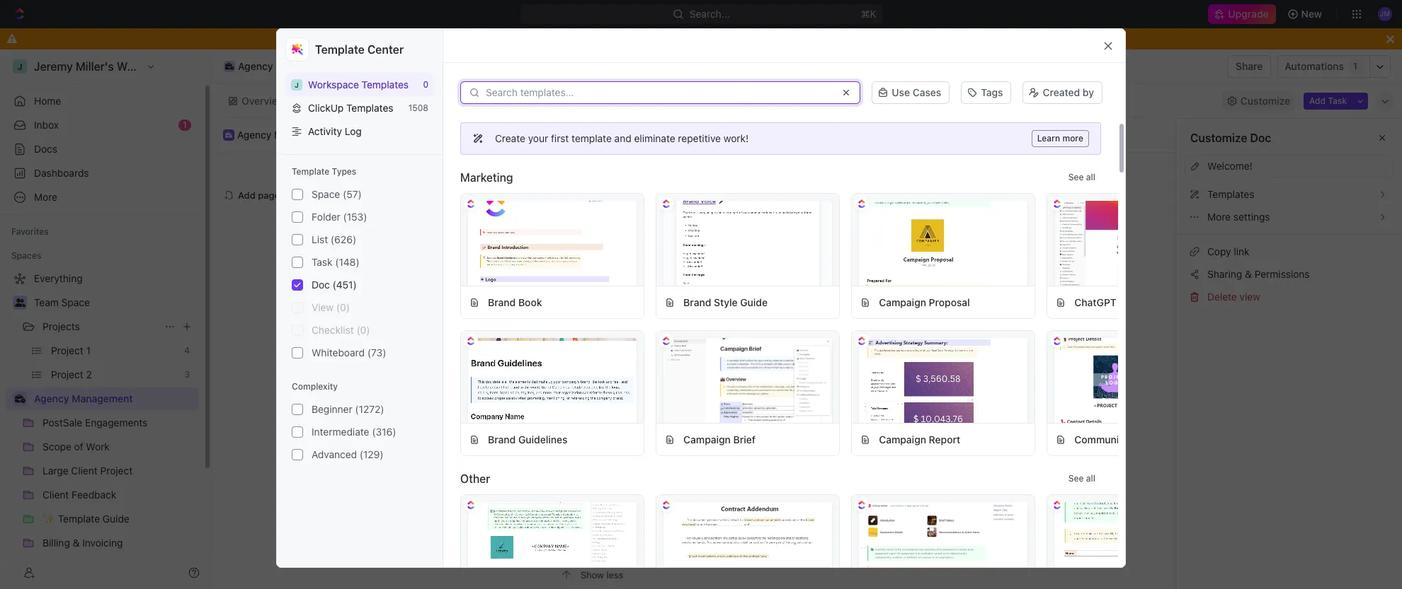 Task type: vqa. For each thing, say whether or not it's contained in the screenshot.


Task type: locate. For each thing, give the bounding box(es) containing it.
tree
[[6, 268, 198, 590]]

business time image for bottom agency management link
[[15, 395, 25, 404]]

0 horizontal spatial doc
[[312, 279, 330, 291]]

templates for clickup templates
[[346, 102, 393, 114]]

0 horizontal spatial task
[[312, 256, 332, 268]]

click
[[566, 390, 590, 403]]

customize
[[1241, 95, 1290, 107], [1190, 132, 1247, 144]]

list down folder
[[312, 234, 328, 246]]

1 vertical spatial team
[[34, 297, 59, 309]]

(148)
[[335, 256, 359, 268]]

0 horizontal spatial marketing
[[460, 171, 513, 184]]

template down included at the bottom of the page
[[608, 390, 659, 403]]

1 horizontal spatial team
[[789, 95, 814, 107]]

2 see all from the top
[[1068, 474, 1095, 484]]

1 vertical spatial to
[[898, 373, 908, 386]]

business time image
[[225, 132, 232, 138], [15, 395, 25, 404]]

sharing & permissions
[[1207, 268, 1310, 280]]

(0) up (73)
[[357, 324, 370, 336]]

add inside button
[[1309, 95, 1326, 106]]

share inside button
[[1236, 60, 1263, 72]]

activity log button
[[285, 120, 434, 143]]

and
[[614, 132, 631, 144], [728, 373, 747, 386], [544, 390, 563, 403]]

sidebar navigation
[[0, 50, 212, 590]]

the
[[598, 373, 615, 386], [911, 373, 927, 386]]

customize button
[[1222, 91, 1294, 111]]

timeline
[[652, 95, 692, 107]]

campaign left report
[[879, 434, 926, 446]]

team right user group icon
[[34, 297, 59, 309]]

2 see from the top
[[1068, 474, 1084, 484]]

1 vertical spatial space
[[61, 297, 90, 309]]

1 vertical spatial task
[[312, 256, 332, 268]]

0 horizontal spatial team
[[34, 297, 59, 309]]

customize for customize
[[1241, 95, 1290, 107]]

and right template
[[614, 132, 631, 144]]

0 horizontal spatial and
[[544, 390, 563, 403]]

template for template center
[[315, 43, 365, 56]]

1 vertical spatial template
[[292, 166, 329, 177]]

learn more
[[1037, 133, 1083, 144]]

campaign left brief
[[683, 434, 731, 446]]

1 see all from the top
[[1068, 172, 1095, 183]]

customize down customize button
[[1190, 132, 1247, 144]]

favorites button
[[6, 224, 54, 241]]

0 vertical spatial see
[[1068, 172, 1084, 183]]

space inside 'link'
[[61, 297, 90, 309]]

welcome!
[[311, 95, 358, 107], [361, 129, 407, 141], [1207, 160, 1253, 172], [543, 273, 674, 307]]

Search templates... text field
[[486, 87, 832, 98]]

1 inside sidebar navigation
[[183, 120, 187, 130]]

0 vertical spatial to
[[611, 33, 621, 45]]

workspace templates
[[308, 79, 409, 91]]

1 horizontal spatial (0)
[[357, 324, 370, 336]]

management inside tree
[[72, 393, 133, 405]]

see all button down the communication
[[1063, 471, 1101, 488]]

1 vertical spatial see
[[1068, 474, 1084, 484]]

for
[[1161, 296, 1174, 308]]

1 vertical spatial list
[[312, 234, 328, 246]]

to right want
[[611, 33, 621, 45]]

want
[[586, 33, 609, 45]]

1 vertical spatial templates
[[346, 102, 393, 114]]

1 horizontal spatial business time image
[[225, 132, 232, 138]]

see all button for marketing
[[1063, 169, 1101, 186]]

add left page
[[238, 189, 255, 201]]

1 vertical spatial 1
[[183, 120, 187, 130]]

(129)
[[360, 449, 384, 461]]

marketing right for
[[1177, 296, 1224, 308]]

you
[[567, 33, 584, 45]]

more
[[1207, 211, 1231, 223]]

guidelines
[[518, 434, 568, 446]]

task (148)
[[312, 256, 359, 268]]

2 vertical spatial add
[[558, 256, 577, 268]]

workspace
[[308, 79, 359, 91]]

0 vertical spatial agency management
[[238, 60, 337, 72]]

0 vertical spatial marketing
[[460, 171, 513, 184]]

1 horizontal spatial task
[[1328, 95, 1347, 106]]

agency for bottom agency management link
[[34, 393, 69, 405]]

1 vertical spatial (0)
[[357, 324, 370, 336]]

1508
[[408, 103, 428, 113]]

by
[[1083, 86, 1094, 98]]

0 vertical spatial template
[[315, 43, 365, 56]]

dashboards link
[[6, 162, 198, 185]]

all down "learn more" "link"
[[1086, 172, 1095, 183]]

see all for other
[[1068, 474, 1095, 484]]

see down the communication
[[1068, 474, 1084, 484]]

see all button
[[1063, 169, 1101, 186], [1063, 471, 1101, 488]]

agency management inside sidebar navigation
[[34, 393, 133, 405]]

list right team link
[[840, 95, 857, 107]]

your
[[528, 132, 548, 144]]

template
[[572, 132, 612, 144]]

1 see from the top
[[1068, 172, 1084, 183]]

see all down the communication
[[1068, 474, 1095, 484]]

(0) right the view
[[336, 302, 350, 314]]

0 horizontal spatial space
[[61, 297, 90, 309]]

space (57)
[[312, 188, 362, 200]]

created
[[1043, 86, 1080, 98]]

types
[[332, 166, 356, 177]]

template up workspace
[[315, 43, 365, 56]]

settings
[[1233, 211, 1270, 223]]

create your first template and eliminate repetitive work!
[[495, 132, 749, 144]]

complexity
[[292, 382, 338, 392]]

0 horizontal spatial the
[[598, 373, 615, 386]]

0 vertical spatial management
[[276, 60, 337, 72]]

getting
[[544, 338, 621, 365]]

2 all from the top
[[1086, 474, 1095, 484]]

and down to
[[544, 390, 563, 403]]

1 vertical spatial all
[[1086, 474, 1095, 484]]

business time image inside tree
[[15, 395, 25, 404]]

docs link
[[6, 138, 198, 161]]

all for marketing
[[1086, 172, 1095, 183]]

marketing
[[460, 171, 513, 184], [1177, 296, 1224, 308]]

see all button down more
[[1063, 169, 1101, 186]]

2 see all button from the top
[[1063, 471, 1101, 488]]

doc up the view
[[312, 279, 330, 291]]

tree inside sidebar navigation
[[6, 268, 198, 590]]

templates
[[362, 79, 409, 91], [346, 102, 393, 114]]

beginner (1272)
[[312, 404, 384, 416]]

add for add comment
[[558, 256, 577, 268]]

team for team space
[[34, 297, 59, 309]]

1 vertical spatial management
[[274, 129, 334, 141]]

0 vertical spatial customize
[[1241, 95, 1290, 107]]

task
[[1328, 95, 1347, 106], [312, 256, 332, 268]]

activity log
[[308, 125, 362, 137]]

0 vertical spatial add
[[1309, 95, 1326, 106]]

see
[[1068, 172, 1084, 183], [1068, 474, 1084, 484]]

space up projects
[[61, 297, 90, 309]]

task down automations
[[1328, 95, 1347, 106]]

list for list (626)
[[312, 234, 328, 246]]

the left sidebar
[[911, 373, 927, 386]]

1 the from the left
[[598, 373, 615, 386]]

Beginner (1272) checkbox
[[292, 404, 303, 416]]

(0)
[[336, 302, 350, 314], [357, 324, 370, 336]]

welcome! down customize doc
[[1207, 160, 1253, 172]]

task left (148)
[[312, 256, 332, 268]]

1 horizontal spatial list
[[840, 95, 857, 107]]

team inside 'link'
[[34, 297, 59, 309]]

0 vertical spatial and
[[614, 132, 631, 144]]

1 horizontal spatial and
[[614, 132, 631, 144]]

campaign for campaign brief
[[683, 434, 731, 446]]

1 horizontal spatial the
[[911, 373, 927, 386]]

team left list link
[[789, 95, 814, 107]]

see all button for other
[[1063, 471, 1101, 488]]

tree containing team space
[[6, 268, 198, 590]]

chatgpt prompts for marketing
[[1074, 296, 1224, 308]]

2 vertical spatial management
[[72, 393, 133, 405]]

campaign
[[879, 296, 926, 308], [683, 434, 731, 446], [879, 434, 926, 446], [1151, 434, 1198, 446]]

workload link
[[715, 91, 763, 111]]

customize for customize doc
[[1190, 132, 1247, 144]]

1 vertical spatial and
[[728, 373, 747, 386]]

automations
[[1285, 60, 1344, 72]]

0 horizontal spatial (0)
[[336, 302, 350, 314]]

wiki
[[384, 95, 404, 107]]

brand left style
[[683, 296, 711, 308]]

0 vertical spatial doc
[[1250, 132, 1271, 144]]

new button
[[1281, 3, 1331, 25]]

favorites
[[11, 227, 49, 237]]

see for marketing
[[1068, 172, 1084, 183]]

1 vertical spatial see all button
[[1063, 471, 1101, 488]]

1 see all button from the top
[[1063, 169, 1101, 186]]

0 vertical spatial business time image
[[225, 132, 232, 138]]

tags
[[981, 86, 1003, 98]]

see all down more
[[1068, 172, 1095, 183]]

agency inside tree
[[34, 393, 69, 405]]

share up customize button
[[1236, 60, 1263, 72]]

customize inside customize button
[[1241, 95, 1290, 107]]

welcome! down comment
[[543, 273, 674, 307]]

0 vertical spatial (0)
[[336, 302, 350, 314]]

1 vertical spatial marketing
[[1177, 296, 1224, 308]]

space up folder
[[312, 188, 340, 200]]

0 vertical spatial share
[[1236, 60, 1263, 72]]

1 vertical spatial agency
[[237, 129, 271, 141]]

1 horizontal spatial doc
[[1250, 132, 1271, 144]]

2 vertical spatial agency management
[[34, 393, 133, 405]]

more settings
[[1207, 211, 1270, 223]]

0 vertical spatial templates
[[362, 79, 409, 91]]

projects link
[[42, 316, 159, 338]]

(626)
[[331, 234, 356, 246]]

0 horizontal spatial add
[[238, 189, 255, 201]]

0 vertical spatial see all
[[1068, 172, 1095, 183]]

0 vertical spatial space
[[312, 188, 340, 200]]

1 horizontal spatial add
[[558, 256, 577, 268]]

agency for the middle agency management link
[[237, 129, 271, 141]]

0 vertical spatial task
[[1328, 95, 1347, 106]]

1 vertical spatial doc
[[312, 279, 330, 291]]

1 all from the top
[[1086, 172, 1095, 183]]

0 vertical spatial team
[[789, 95, 814, 107]]

None checkbox
[[292, 234, 303, 246], [292, 257, 303, 268], [292, 280, 303, 291], [292, 325, 303, 336], [292, 234, 303, 246], [292, 257, 303, 268], [292, 280, 303, 291], [292, 325, 303, 336]]

beginner
[[312, 404, 352, 416]]

2 vertical spatial agency
[[34, 393, 69, 405]]

templates up the wiki link
[[362, 79, 409, 91]]

welcome! link
[[309, 91, 358, 111]]

jeremy miller's workspace, , element
[[291, 79, 302, 90]]

all for other
[[1086, 474, 1095, 484]]

the up ✨
[[598, 373, 615, 386]]

docs
[[34, 143, 57, 155]]

customize down share button
[[1241, 95, 1290, 107]]

guide
[[740, 296, 768, 308]]

campaign brief
[[683, 434, 756, 446]]

to
[[611, 33, 621, 45], [898, 373, 908, 386]]

campaign left proposal
[[879, 296, 926, 308]]

2 vertical spatial template
[[608, 390, 659, 403]]

1 vertical spatial see all
[[1068, 474, 1095, 484]]

all down the communication
[[1086, 474, 1095, 484]]

✨ template guide:
[[593, 390, 698, 404]]

add for add task
[[1309, 95, 1326, 106]]

brand for brand guidelines
[[488, 434, 516, 446]]

0 vertical spatial all
[[1086, 172, 1095, 183]]

templates up activity log button
[[346, 102, 393, 114]]

add task
[[1309, 95, 1347, 106]]

marketing down create
[[460, 171, 513, 184]]

doc down customize button
[[1250, 132, 1271, 144]]

0 horizontal spatial business time image
[[15, 395, 25, 404]]

share down customize button
[[1247, 129, 1275, 141]]

brand left guidelines
[[488, 434, 516, 446]]

see down more
[[1068, 172, 1084, 183]]

shown
[[971, 373, 1005, 386]]

notifications?
[[698, 33, 761, 45]]

0 vertical spatial list
[[840, 95, 857, 107]]

None checkbox
[[292, 189, 303, 200], [292, 212, 303, 223], [292, 302, 303, 314], [292, 348, 303, 359], [292, 189, 303, 200], [292, 212, 303, 223], [292, 302, 303, 314], [292, 348, 303, 359]]

list
[[840, 95, 857, 107], [312, 234, 328, 246]]

2 horizontal spatial add
[[1309, 95, 1326, 106]]

process
[[589, 95, 626, 107]]

to right the navigate
[[898, 373, 908, 386]]

folder
[[312, 211, 341, 223]]

1 vertical spatial business time image
[[15, 395, 25, 404]]

brand left book
[[488, 296, 516, 308]]

1 horizontal spatial to
[[898, 373, 908, 386]]

and right guide
[[728, 373, 747, 386]]

0 horizontal spatial list
[[312, 234, 328, 246]]

see for other
[[1068, 474, 1084, 484]]

2 horizontal spatial and
[[728, 373, 747, 386]]

add left comment
[[558, 256, 577, 268]]

0 vertical spatial see all button
[[1063, 169, 1101, 186]]

0 vertical spatial 1
[[1353, 61, 1357, 72]]

1 vertical spatial add
[[238, 189, 255, 201]]

other
[[460, 473, 490, 486]]

clickup
[[308, 102, 344, 114]]

brand
[[488, 296, 516, 308], [683, 296, 711, 308], [488, 434, 516, 446]]

overall process link
[[550, 91, 626, 111]]

0 horizontal spatial 1
[[183, 120, 187, 130]]

add down automations
[[1309, 95, 1326, 106]]

advanced (129)
[[312, 449, 384, 461]]

1 vertical spatial customize
[[1190, 132, 1247, 144]]

template left types
[[292, 166, 329, 177]]



Task type: describe. For each thing, give the bounding box(es) containing it.
campaign for campaign report
[[879, 434, 926, 446]]

prompts
[[1119, 296, 1159, 308]]

add for add page
[[238, 189, 255, 201]]

tags button
[[955, 80, 1017, 106]]

folder (153)
[[312, 211, 367, 223]]

created by button
[[1017, 80, 1108, 106]]

advanced
[[312, 449, 357, 461]]

organizational chart link
[[427, 91, 527, 111]]

book
[[518, 296, 542, 308]]

1 vertical spatial share
[[1247, 129, 1275, 141]]

2 the from the left
[[911, 373, 927, 386]]

browser
[[657, 33, 695, 45]]

(0) for view (0)
[[336, 302, 350, 314]]

business time image for the middle agency management link
[[225, 132, 232, 138]]

first
[[551, 132, 569, 144]]

brand for brand book
[[488, 296, 516, 308]]

add comment
[[558, 256, 622, 268]]

see all for marketing
[[1068, 172, 1095, 183]]

getting started
[[544, 338, 702, 365]]

(0) for checklist (0)
[[357, 324, 370, 336]]

timeline link
[[650, 91, 692, 111]]

relevant
[[750, 373, 791, 386]]

style
[[714, 296, 738, 308]]

business time image
[[225, 63, 234, 70]]

clickup templates
[[308, 102, 393, 114]]

copy link
[[1207, 246, 1249, 258]]

0 vertical spatial agency
[[238, 60, 273, 72]]

log
[[345, 125, 362, 137]]

cases
[[913, 86, 941, 98]]

organizational
[[430, 95, 498, 107]]

below
[[1008, 373, 1038, 386]]

new
[[1301, 8, 1322, 20]]

eliminate
[[634, 132, 675, 144]]

welcome! right the 👋 at the left of the page
[[361, 129, 407, 141]]

template for template types
[[292, 166, 329, 177]]

share button
[[1227, 55, 1271, 78]]

2 vertical spatial and
[[544, 390, 563, 403]]

to inside "to access the included setup guide and relevant resources, navigate to the sidebar shown below and click"
[[898, 373, 908, 386]]

0 horizontal spatial to
[[611, 33, 621, 45]]

tags button
[[961, 81, 1012, 104]]

template center
[[315, 43, 404, 56]]

doc (451)
[[312, 279, 357, 291]]

link
[[1234, 246, 1249, 258]]

learn more link
[[1031, 130, 1089, 147]]

checklist (0)
[[312, 324, 370, 336]]

1 vertical spatial agency management
[[237, 129, 334, 141]]

👋 welcome!
[[347, 129, 407, 141]]

task inside button
[[1328, 95, 1347, 106]]

0 vertical spatial agency management link
[[220, 58, 340, 75]]

intermediate (316)
[[312, 426, 396, 438]]

team space link
[[34, 292, 195, 314]]

home
[[34, 95, 61, 107]]

Intermediate (316) checkbox
[[292, 427, 303, 438]]

use
[[892, 86, 910, 98]]

upgrade link
[[1208, 4, 1276, 24]]

brand for brand style guide
[[683, 296, 711, 308]]

enable
[[771, 33, 802, 45]]

use cases
[[892, 86, 941, 98]]

1 horizontal spatial marketing
[[1177, 296, 1224, 308]]

list for list
[[840, 95, 857, 107]]

dashboards
[[34, 167, 89, 179]]

team for team
[[789, 95, 814, 107]]

brief
[[733, 434, 756, 446]]

1 vertical spatial agency management link
[[237, 129, 334, 141]]

to access the included setup guide and relevant resources, navigate to the sidebar shown below and click
[[544, 373, 1041, 403]]

1 horizontal spatial 1
[[1353, 61, 1357, 72]]

delete view
[[1207, 291, 1260, 303]]

user group image
[[15, 299, 25, 307]]

👋
[[347, 129, 359, 141]]

add page
[[238, 189, 280, 201]]

✨
[[593, 391, 608, 404]]

center
[[367, 43, 404, 56]]

started
[[626, 338, 702, 365]]

sharing
[[1207, 268, 1242, 280]]

chart
[[501, 95, 527, 107]]

campaign right the communication
[[1151, 434, 1198, 446]]

checklist
[[312, 324, 354, 336]]

(451)
[[333, 279, 357, 291]]

team link
[[786, 91, 814, 111]]

use cases button
[[866, 80, 955, 106]]

inbox
[[34, 119, 59, 131]]

intermediate
[[312, 426, 369, 438]]

comment
[[579, 256, 622, 268]]

overview
[[241, 95, 285, 107]]

enable
[[623, 33, 655, 45]]

(153)
[[343, 211, 367, 223]]

(57)
[[343, 188, 362, 200]]

templates for workspace templates
[[362, 79, 409, 91]]

campaign report
[[879, 434, 960, 446]]

organizational chart
[[430, 95, 527, 107]]

page
[[258, 189, 280, 201]]

guide:
[[662, 390, 698, 403]]

permissions
[[1255, 268, 1310, 280]]

Advanced (129) checkbox
[[292, 450, 303, 461]]

created by button
[[1023, 81, 1103, 104]]

welcome! down workspace
[[311, 95, 358, 107]]

to
[[544, 373, 557, 386]]

overview link
[[239, 91, 285, 111]]

0
[[423, 79, 428, 90]]

setup
[[665, 373, 694, 386]]

brand style guide
[[683, 296, 768, 308]]

hide
[[810, 33, 831, 45]]

template types
[[292, 166, 356, 177]]

more settings button
[[1185, 206, 1394, 229]]

(1272)
[[355, 404, 384, 416]]

1 horizontal spatial space
[[312, 188, 340, 200]]

campaign for campaign proposal
[[879, 296, 926, 308]]

team space
[[34, 297, 90, 309]]

created by
[[1043, 86, 1094, 98]]

overall process
[[553, 95, 626, 107]]

use cases button
[[872, 81, 950, 104]]

template inside ✨ template guide:
[[608, 390, 659, 403]]

workload
[[718, 95, 763, 107]]

&
[[1245, 268, 1252, 280]]

sharing & permissions button
[[1185, 263, 1394, 286]]

proposal
[[929, 296, 970, 308]]

whiteboard
[[312, 347, 365, 359]]

2 vertical spatial agency management link
[[34, 388, 195, 411]]



